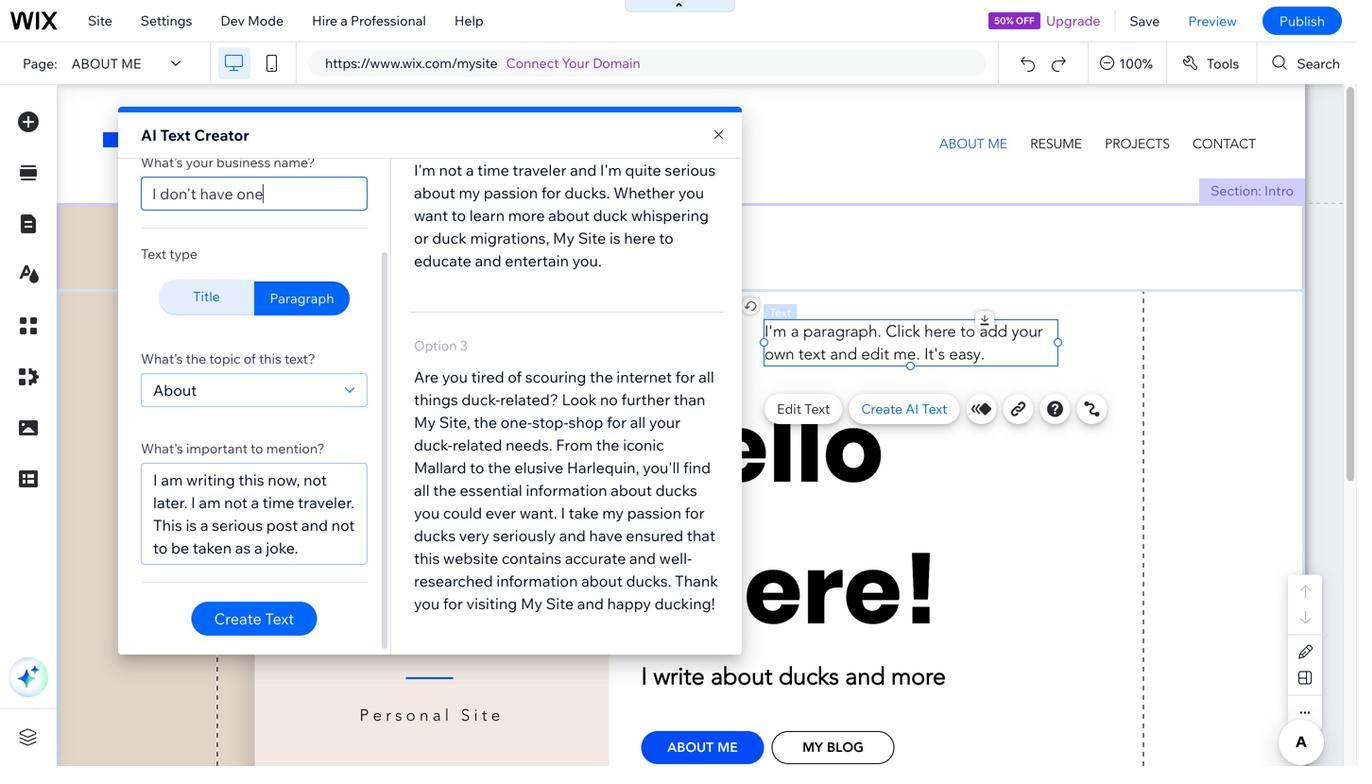 Task type: vqa. For each thing, say whether or not it's contained in the screenshot.
Wix Music
no



Task type: locate. For each thing, give the bounding box(es) containing it.
for down traveler
[[541, 183, 561, 202]]

to down related
[[470, 458, 484, 477]]

the up essential
[[488, 458, 511, 477]]

duck up time
[[455, 138, 490, 157]]

ducks down "could"
[[414, 526, 456, 545]]

want
[[414, 206, 448, 225]]

and down "take"
[[559, 526, 586, 545]]

1 vertical spatial ducks
[[414, 526, 456, 545]]

your down further in the bottom of the page
[[649, 413, 681, 432]]

internet
[[617, 368, 672, 387]]

about
[[641, 70, 682, 89], [414, 183, 455, 202], [548, 206, 590, 225], [611, 481, 652, 500], [581, 572, 623, 591]]

right
[[635, 25, 669, 43]]

0 horizontal spatial i
[[561, 504, 565, 523]]

visiting
[[466, 595, 517, 613]]

0 vertical spatial that
[[636, 47, 665, 66]]

1 horizontal spatial passion
[[627, 504, 682, 523]]

about right 'more'
[[548, 206, 590, 225]]

2 horizontal spatial your
[[649, 413, 681, 432]]

to left mention?
[[251, 440, 263, 457]]

1 vertical spatial duck-
[[414, 436, 453, 455]]

entertain
[[505, 251, 569, 270]]

domain
[[593, 55, 641, 71]]

passion inside are you tired of scouring the internet for all things duck-related? look no further than my site, the one-stop-shop for all your duck-related needs. from the iconic mallard to the elusive harlequin, you'll find all the essential information about ducks you could ever want. i take my passion for ducks very seriously and have ensured that this website contains accurate and well- researched information about ducks. thank you for visiting my site and happy ducking!
[[627, 504, 682, 523]]

quite
[[625, 161, 661, 180]]

and right me
[[527, 2, 554, 21]]

1 vertical spatial ai
[[906, 401, 919, 417]]

for down find
[[685, 504, 705, 523]]

resource
[[572, 47, 633, 66]]

site down contains
[[546, 595, 574, 613]]

about down harlequin,
[[611, 481, 652, 500]]

create for create ai text
[[861, 401, 903, 417]]

happy
[[607, 595, 651, 613]]

for down no
[[607, 413, 627, 432]]

1 horizontal spatial i
[[581, 138, 586, 157]]

this up researched
[[414, 549, 440, 568]]

ducks
[[656, 481, 697, 500], [414, 526, 456, 545]]

experience
[[602, 115, 680, 134]]

time
[[477, 161, 509, 180]]

1 vertical spatial that
[[668, 138, 697, 157]]

text
[[160, 126, 191, 145], [141, 246, 166, 262], [805, 401, 830, 417], [922, 401, 948, 417], [265, 610, 294, 629]]

e.g., Chic Boutique text field
[[141, 177, 368, 211]]

is left here
[[609, 229, 621, 248]]

harlequin,
[[567, 458, 639, 477]]

the up no
[[590, 368, 613, 387]]

2 vertical spatial of
[[508, 368, 522, 387]]

create
[[861, 401, 903, 417], [214, 610, 262, 629]]

0 vertical spatial ducks,
[[414, 25, 459, 43]]

1 vertical spatial all
[[630, 413, 646, 432]]

your down the but
[[456, 115, 488, 134]]

stop-
[[532, 413, 569, 432]]

0 vertical spatial of
[[538, 70, 552, 89]]

0 vertical spatial information
[[556, 70, 637, 89]]

ducks. inside are you tired of scouring the internet for all things duck-related? look no further than my site, the one-stop-shop for all your duck-related needs. from the iconic mallard to the elusive harlequin, you'll find all the essential information about ducks you could ever want. i take my passion for ducks very seriously and have ensured that this website contains accurate and well- researched information about ducks. thank you for visiting my site and happy ducking!
[[626, 572, 672, 591]]

site
[[88, 12, 112, 29], [439, 47, 467, 66], [578, 229, 606, 248], [546, 595, 574, 613]]

2 vertical spatial that
[[687, 526, 716, 545]]

what's
[[141, 440, 183, 457]]

iconic
[[623, 436, 664, 455]]

section: intro
[[1211, 182, 1294, 199], [1211, 182, 1294, 199]]

of right topic on the top left
[[244, 351, 256, 367]]

that up serious
[[668, 138, 697, 157]]

1 vertical spatial my
[[602, 504, 624, 523]]

1 horizontal spatial this
[[414, 549, 440, 568]]

to up "resource"
[[590, 25, 605, 43]]

text for edit text
[[805, 401, 830, 417]]

0 vertical spatial ducks.
[[565, 183, 610, 202]]

to right want
[[452, 206, 466, 225]]

1 vertical spatial ducks.
[[626, 572, 672, 591]]

i for enthusiasts.
[[581, 138, 586, 157]]

help
[[455, 12, 484, 29]]

whispering
[[631, 206, 709, 225]]

a right not
[[466, 161, 474, 180]]

have up the accurate
[[589, 526, 623, 545]]

1 horizontal spatial all
[[630, 413, 646, 432]]

1 vertical spatial i
[[561, 504, 565, 523]]

information up "take"
[[526, 481, 607, 500]]

what's up about
[[141, 351, 183, 367]]

i left assure
[[581, 138, 586, 157]]

0 vertical spatial what's
[[141, 154, 183, 171]]

1 vertical spatial duck
[[593, 206, 628, 225]]

this inside are you tired of scouring the internet for all things duck-related? look no further than my site, the one-stop-shop for all your duck-related needs. from the iconic mallard to the elusive harlequin, you'll find all the essential information about ducks you could ever want. i take my passion for ducks very seriously and have ensured that this website contains accurate and well- researched information about ducks. thank you for visiting my site and happy ducking!
[[414, 549, 440, 568]]

e.g., family-owned, founded in 2010, comes in 4 colors text field
[[141, 463, 368, 565]]

seriously
[[493, 526, 556, 545]]

no
[[600, 390, 618, 409]]

2 i'm from the left
[[600, 161, 622, 180]]

1 vertical spatial passion
[[627, 504, 682, 523]]

1 vertical spatial of
[[244, 351, 256, 367]]

not
[[439, 161, 462, 180]]

1 what's from the top
[[141, 154, 183, 171]]

for up than
[[675, 368, 695, 387]]

0 vertical spatial your
[[456, 115, 488, 134]]

create text
[[214, 610, 294, 629]]

you've
[[499, 25, 544, 43]]

0 vertical spatial my
[[459, 183, 480, 202]]

0 vertical spatial i
[[581, 138, 586, 157]]

1 horizontal spatial ducks.
[[626, 572, 672, 591]]

0 horizontal spatial ducks
[[414, 526, 456, 545]]

preview
[[1188, 13, 1237, 29]]

if
[[414, 2, 424, 21]]

i'm down assure
[[600, 161, 622, 180]]

your
[[562, 55, 590, 71]]

ducking!
[[655, 595, 715, 613]]

the up harlequin,
[[596, 436, 620, 455]]

you left "could"
[[414, 504, 440, 523]]

all down mallard
[[414, 481, 430, 500]]

passion up 'ensured'
[[627, 504, 682, 523]]

information down "resource"
[[556, 70, 637, 89]]

1 horizontal spatial your
[[456, 115, 488, 134]]

save button
[[1116, 0, 1174, 42]]

have up come
[[557, 2, 590, 21]]

the up "resource"
[[608, 25, 632, 43]]

0 vertical spatial passion
[[484, 183, 538, 202]]

all up iconic on the bottom
[[630, 413, 646, 432]]

related?
[[500, 390, 559, 409]]

other
[[414, 138, 452, 157]]

have
[[557, 2, 590, 21], [589, 526, 623, 545]]

duck-
[[462, 390, 500, 409], [414, 436, 453, 455]]

information down contains
[[496, 572, 578, 591]]

1 vertical spatial this
[[414, 549, 440, 568]]

topic
[[209, 351, 241, 367]]

thank
[[675, 572, 718, 591]]

0 horizontal spatial my
[[459, 183, 480, 202]]

duck- up mallard
[[414, 436, 453, 455]]

i for want.
[[561, 504, 565, 523]]

50% off
[[995, 15, 1035, 26]]

ensured
[[626, 526, 684, 545]]

well-
[[659, 549, 692, 568]]

2 vertical spatial all
[[414, 481, 430, 500]]

ducks, down you're
[[414, 25, 459, 43]]

0 horizontal spatial create
[[214, 610, 262, 629]]

2 vertical spatial your
[[649, 413, 681, 432]]

your
[[456, 115, 488, 134], [186, 154, 213, 171], [649, 413, 681, 432]]

what's down ai text creator
[[141, 154, 183, 171]]

passion
[[484, 183, 538, 202], [627, 504, 682, 523]]

0 vertical spatial is
[[471, 47, 482, 66]]

the down mallard
[[433, 481, 456, 500]]

0 vertical spatial duck-
[[462, 390, 500, 409]]

0 vertical spatial create
[[861, 401, 903, 417]]

0 vertical spatial ducks
[[656, 481, 697, 500]]

text inside button
[[265, 610, 294, 629]]

1 vertical spatial have
[[589, 526, 623, 545]]

is down then on the top
[[471, 47, 482, 66]]

1 horizontal spatial duck-
[[462, 390, 500, 409]]

site up about
[[88, 12, 112, 29]]

1 horizontal spatial create
[[861, 401, 903, 417]]

my
[[459, 183, 480, 202], [602, 504, 624, 523]]

text for create text
[[265, 610, 294, 629]]

0 horizontal spatial your
[[186, 154, 213, 171]]

and
[[527, 2, 554, 21], [572, 115, 599, 134], [570, 161, 597, 180], [475, 251, 502, 270], [559, 526, 586, 545], [629, 549, 656, 568], [577, 595, 604, 613]]

section:
[[1211, 182, 1262, 199], [1211, 182, 1262, 199]]

0 horizontal spatial of
[[244, 351, 256, 367]]

about down the accurate
[[581, 572, 623, 591]]

0 horizontal spatial this
[[259, 351, 282, 367]]

1 vertical spatial information
[[526, 481, 607, 500]]

100%
[[1119, 55, 1153, 72]]

mallard
[[414, 458, 466, 477]]

that down right
[[636, 47, 665, 66]]

of up related?
[[508, 368, 522, 387]]

2 horizontal spatial all
[[699, 368, 714, 387]]

want.
[[520, 504, 558, 523]]

duck- down tired
[[462, 390, 500, 409]]

a right also
[[545, 93, 554, 112]]

ducks. inside the if you're like me and have a fascination for ducks, then you've come to the right place. my site is a wonderful resource that provides an array of information about ducks, but it's also a place where you can share your knowledge and experience with other duck enthusiasts. i assure you that i'm not a time traveler and i'm quite serious about my passion for ducks. whether you want to learn more about duck whispering or duck migrations, my site is here to educate and entertain you.
[[565, 183, 610, 202]]

place.
[[672, 25, 713, 43]]

0 horizontal spatial is
[[471, 47, 482, 66]]

my inside the if you're like me and have a fascination for ducks, then you've come to the right place. my site is a wonderful resource that provides an array of information about ducks, but it's also a place where you can share your knowledge and experience with other duck enthusiasts. i assure you that i'm not a time traveler and i'm quite serious about my passion for ducks. whether you want to learn more about duck whispering or duck migrations, my site is here to educate and entertain you.
[[459, 183, 480, 202]]

ducks down you'll
[[656, 481, 697, 500]]

title
[[193, 288, 220, 305]]

what's important to mention?
[[141, 440, 325, 457]]

preview button
[[1174, 0, 1251, 42]]

name?
[[274, 154, 315, 171]]

0 horizontal spatial i'm
[[414, 161, 436, 180]]

but
[[463, 93, 487, 112]]

off
[[1016, 15, 1035, 26]]

2 ducks, from the top
[[414, 93, 459, 112]]

fascination
[[605, 2, 683, 21]]

0 vertical spatial ai
[[141, 126, 157, 145]]

1 horizontal spatial my
[[602, 504, 624, 523]]

a right hire
[[341, 12, 348, 29]]

duck up here
[[593, 206, 628, 225]]

ducks. down assure
[[565, 183, 610, 202]]

i inside the if you're like me and have a fascination for ducks, then you've come to the right place. my site is a wonderful resource that provides an array of information about ducks, but it's also a place where you can share your knowledge and experience with other duck enthusiasts. i assure you that i'm not a time traveler and i'm quite serious about my passion for ducks. whether you want to learn more about duck whispering or duck migrations, my site is here to educate and entertain you.
[[581, 138, 586, 157]]

my up learn
[[459, 183, 480, 202]]

create for create text
[[214, 610, 262, 629]]

0 horizontal spatial passion
[[484, 183, 538, 202]]

0 vertical spatial all
[[699, 368, 714, 387]]

passion inside the if you're like me and have a fascination for ducks, then you've come to the right place. my site is a wonderful resource that provides an array of information about ducks, but it's also a place where you can share your knowledge and experience with other duck enthusiasts. i assure you that i'm not a time traveler and i'm quite serious about my passion for ducks. whether you want to learn more about duck whispering or duck migrations, my site is here to educate and entertain you.
[[484, 183, 538, 202]]

dev mode
[[221, 12, 284, 29]]

passion up 'more'
[[484, 183, 538, 202]]

text?
[[285, 351, 316, 367]]

all up than
[[699, 368, 714, 387]]

1 vertical spatial what's
[[141, 351, 183, 367]]

of down wonderful
[[538, 70, 552, 89]]

i left "take"
[[561, 504, 565, 523]]

an
[[479, 70, 496, 89]]

0 horizontal spatial duck-
[[414, 436, 453, 455]]

very
[[459, 526, 490, 545]]

for down researched
[[443, 595, 463, 613]]

1 horizontal spatial i'm
[[600, 161, 622, 180]]

1 vertical spatial create
[[214, 610, 262, 629]]

business
[[216, 154, 271, 171]]

2 horizontal spatial of
[[538, 70, 552, 89]]

duck up educate
[[432, 229, 467, 248]]

1 horizontal spatial is
[[609, 229, 621, 248]]

1 horizontal spatial of
[[508, 368, 522, 387]]

my right "take"
[[602, 504, 624, 523]]

text type
[[141, 246, 198, 262]]

ducks, up share
[[414, 93, 459, 112]]

and down 'ensured'
[[629, 549, 656, 568]]

text for ai text creator
[[160, 126, 191, 145]]

1 vertical spatial ducks,
[[414, 93, 459, 112]]

take
[[569, 504, 599, 523]]

0 horizontal spatial ducks.
[[565, 183, 610, 202]]

site up you.
[[578, 229, 606, 248]]

you up experience
[[645, 93, 671, 112]]

about me
[[71, 55, 141, 72]]

this left 'text?'
[[259, 351, 282, 367]]

edit
[[777, 401, 802, 417]]

ducks. up happy
[[626, 572, 672, 591]]

2 what's from the top
[[141, 351, 183, 367]]

i'm
[[414, 161, 436, 180], [600, 161, 622, 180]]

i inside are you tired of scouring the internet for all things duck-related? look no further than my site, the one-stop-shop for all your duck-related needs. from the iconic mallard to the elusive harlequin, you'll find all the essential information about ducks you could ever want. i take my passion for ducks very seriously and have ensured that this website contains accurate and well- researched information about ducks. thank you for visiting my site and happy ducking!
[[561, 504, 565, 523]]

a up "resource"
[[594, 2, 602, 21]]

create ai text
[[861, 401, 948, 417]]

that up well-
[[687, 526, 716, 545]]

i'm down other
[[414, 161, 436, 180]]

create inside button
[[214, 610, 262, 629]]

your down ai text creator
[[186, 154, 213, 171]]

search button
[[1257, 43, 1357, 84]]

0 vertical spatial have
[[557, 2, 590, 21]]

of inside are you tired of scouring the internet for all things duck-related? look no further than my site, the one-stop-shop for all your duck-related needs. from the iconic mallard to the elusive harlequin, you'll find all the essential information about ducks you could ever want. i take my passion for ducks very seriously and have ensured that this website contains accurate and well- researched information about ducks. thank you for visiting my site and happy ducking!
[[508, 368, 522, 387]]



Task type: describe. For each thing, give the bounding box(es) containing it.
my inside are you tired of scouring the internet for all things duck-related? look no further than my site, the one-stop-shop for all your duck-related needs. from the iconic mallard to the elusive harlequin, you'll find all the essential information about ducks you could ever want. i take my passion for ducks very seriously and have ensured that this website contains accurate and well- researched information about ducks. thank you for visiting my site and happy ducking!
[[602, 504, 624, 523]]

learn
[[469, 206, 505, 225]]

you're
[[427, 2, 471, 21]]

ever
[[486, 504, 516, 523]]

0 vertical spatial duck
[[455, 138, 490, 157]]

and down assure
[[570, 161, 597, 180]]

the up related
[[474, 413, 497, 432]]

your inside are you tired of scouring the internet for all things duck-related? look no further than my site, the one-stop-shop for all your duck-related needs. from the iconic mallard to the elusive harlequin, you'll find all the essential information about ducks you could ever want. i take my passion for ducks very seriously and have ensured that this website contains accurate and well- researched information about ducks. thank you for visiting my site and happy ducking!
[[649, 413, 681, 432]]

of inside the if you're like me and have a fascination for ducks, then you've come to the right place. my site is a wonderful resource that provides an array of information about ducks, but it's also a place where you can share your knowledge and experience with other duck enthusiasts. i assure you that i'm not a time traveler and i'm quite serious about my passion for ducks. whether you want to learn more about duck whispering or duck migrations, my site is here to educate and entertain you.
[[538, 70, 552, 89]]

search
[[1297, 55, 1340, 72]]

1 vertical spatial your
[[186, 154, 213, 171]]

https://www.wix.com/mysite
[[325, 55, 498, 71]]

have inside are you tired of scouring the internet for all things duck-related? look no further than my site, the one-stop-shop for all your duck-related needs. from the iconic mallard to the elusive harlequin, you'll find all the essential information about ducks you could ever want. i take my passion for ducks very seriously and have ensured that this website contains accurate and well- researched information about ducks. thank you for visiting my site and happy ducking!
[[589, 526, 623, 545]]

accurate
[[565, 549, 626, 568]]

0 vertical spatial this
[[259, 351, 282, 367]]

website
[[443, 549, 498, 568]]

1 horizontal spatial ducks
[[656, 481, 697, 500]]

option 3
[[414, 337, 468, 354]]

the inside the if you're like me and have a fascination for ducks, then you've come to the right place. my site is a wonderful resource that provides an array of information about ducks, but it's also a place where you can share your knowledge and experience with other duck enthusiasts. i assure you that i'm not a time traveler and i'm quite serious about my passion for ducks. whether you want to learn more about duck whispering or duck migrations, my site is here to educate and entertain you.
[[608, 25, 632, 43]]

where
[[598, 93, 642, 112]]

about
[[153, 381, 197, 400]]

to inside are you tired of scouring the internet for all things duck-related? look no further than my site, the one-stop-shop for all your duck-related needs. from the iconic mallard to the elusive harlequin, you'll find all the essential information about ducks you could ever want. i take my passion for ducks very seriously and have ensured that this website contains accurate and well- researched information about ducks. thank you for visiting my site and happy ducking!
[[470, 458, 484, 477]]

you down serious
[[678, 183, 704, 202]]

my up the provides
[[414, 47, 436, 66]]

or
[[414, 229, 429, 248]]

mode
[[248, 12, 284, 29]]

share
[[414, 115, 453, 134]]

3
[[460, 337, 468, 354]]

what's for what's your business name?
[[141, 154, 183, 171]]

and down place
[[572, 115, 599, 134]]

serious
[[665, 161, 716, 180]]

elusive
[[515, 458, 564, 477]]

about up "can"
[[641, 70, 682, 89]]

the left topic on the top left
[[186, 351, 206, 367]]

1 i'm from the left
[[414, 161, 436, 180]]

provides
[[414, 70, 475, 89]]

with
[[683, 115, 713, 134]]

information inside the if you're like me and have a fascination for ducks, then you've come to the right place. my site is a wonderful resource that provides an array of information about ducks, but it's also a place where you can share your knowledge and experience with other duck enthusiasts. i assure you that i'm not a time traveler and i'm quite serious about my passion for ducks. whether you want to learn more about duck whispering or duck migrations, my site is here to educate and entertain you.
[[556, 70, 637, 89]]

me
[[121, 55, 141, 72]]

have inside the if you're like me and have a fascination for ducks, then you've come to the right place. my site is a wonderful resource that provides an array of information about ducks, but it's also a place where you can share your knowledge and experience with other duck enthusiasts. i assure you that i'm not a time traveler and i'm quite serious about my passion for ducks. whether you want to learn more about duck whispering or duck migrations, my site is here to educate and entertain you.
[[557, 2, 590, 21]]

about
[[71, 55, 118, 72]]

0 horizontal spatial ai
[[141, 126, 157, 145]]

researched
[[414, 572, 493, 591]]

my up you.
[[553, 229, 575, 248]]

come
[[548, 25, 587, 43]]

edit text
[[777, 401, 830, 417]]

needs.
[[506, 436, 553, 455]]

dev
[[221, 12, 245, 29]]

place
[[557, 93, 595, 112]]

can
[[674, 93, 700, 112]]

what's for what's the topic of this text?
[[141, 351, 183, 367]]

upgrade
[[1046, 12, 1101, 29]]

here
[[624, 229, 656, 248]]

what's the topic of this text?
[[141, 351, 316, 367]]

1 horizontal spatial ai
[[906, 401, 919, 417]]

knowledge
[[491, 115, 569, 134]]

one-
[[501, 413, 532, 432]]

1 ducks, from the top
[[414, 25, 459, 43]]

essential
[[460, 481, 522, 500]]

you down researched
[[414, 595, 440, 613]]

about up want
[[414, 183, 455, 202]]

traveler
[[513, 161, 567, 180]]

related
[[453, 436, 502, 455]]

important
[[186, 440, 248, 457]]

tired
[[471, 368, 504, 387]]

could
[[443, 504, 482, 523]]

publish button
[[1263, 7, 1342, 35]]

creator
[[194, 126, 249, 145]]

enthusiasts.
[[493, 138, 578, 157]]

and down migrations,
[[475, 251, 502, 270]]

my down the things
[[414, 413, 436, 432]]

for up place.
[[686, 2, 706, 21]]

tools button
[[1167, 43, 1257, 84]]

site inside are you tired of scouring the internet for all things duck-related? look no further than my site, the one-stop-shop for all your duck-related needs. from the iconic mallard to the elusive harlequin, you'll find all the essential information about ducks you could ever want. i take my passion for ducks very seriously and have ensured that this website contains accurate and well- researched information about ducks. thank you for visiting my site and happy ducking!
[[546, 595, 574, 613]]

settings
[[141, 12, 192, 29]]

publish
[[1280, 13, 1325, 29]]

site,
[[439, 413, 470, 432]]

educate
[[414, 251, 472, 270]]

you right are on the left of page
[[442, 368, 468, 387]]

2 vertical spatial duck
[[432, 229, 467, 248]]

https://www.wix.com/mysite connect your domain
[[325, 55, 641, 71]]

tools
[[1207, 55, 1240, 72]]

you up quite
[[639, 138, 665, 157]]

of for are you tired of scouring the internet for all things duck-related? look no further than my site, the one-stop-shop for all your duck-related needs. from the iconic mallard to the elusive harlequin, you'll find all the essential information about ducks you could ever want. i take my passion for ducks very seriously and have ensured that this website contains accurate and well- researched information about ducks. thank you for visiting my site and happy ducking!
[[508, 368, 522, 387]]

1 vertical spatial is
[[609, 229, 621, 248]]

than
[[674, 390, 706, 409]]

further
[[621, 390, 670, 409]]

whether
[[614, 183, 675, 202]]

me
[[501, 2, 524, 21]]

my right visiting
[[521, 595, 543, 613]]

it's
[[490, 93, 510, 112]]

hire a professional
[[312, 12, 426, 29]]

paragraph
[[270, 290, 334, 307]]

site up the provides
[[439, 47, 467, 66]]

then
[[463, 25, 495, 43]]

to down whispering
[[659, 229, 674, 248]]

scouring
[[525, 368, 586, 387]]

things
[[414, 390, 458, 409]]

connect
[[506, 55, 559, 71]]

more
[[508, 206, 545, 225]]

50%
[[995, 15, 1014, 26]]

your inside the if you're like me and have a fascination for ducks, then you've come to the right place. my site is a wonderful resource that provides an array of information about ducks, but it's also a place where you can share your knowledge and experience with other duck enthusiasts. i assure you that i'm not a time traveler and i'm quite serious about my passion for ducks. whether you want to learn more about duck whispering or duck migrations, my site is here to educate and entertain you.
[[456, 115, 488, 134]]

contains
[[502, 549, 562, 568]]

100% button
[[1089, 43, 1166, 84]]

0 horizontal spatial all
[[414, 481, 430, 500]]

also
[[514, 93, 542, 112]]

look
[[562, 390, 597, 409]]

2 vertical spatial information
[[496, 572, 578, 591]]

ai text creator
[[141, 126, 249, 145]]

create text button
[[192, 602, 317, 636]]

a up an
[[485, 47, 493, 66]]

what's your business name?
[[141, 154, 315, 171]]

of for what's the topic of this text?
[[244, 351, 256, 367]]

and left happy
[[577, 595, 604, 613]]

that inside are you tired of scouring the internet for all things duck-related? look no further than my site, the one-stop-shop for all your duck-related needs. from the iconic mallard to the elusive harlequin, you'll find all the essential information about ducks you could ever want. i take my passion for ducks very seriously and have ensured that this website contains accurate and well- researched information about ducks. thank you for visiting my site and happy ducking!
[[687, 526, 716, 545]]

hire
[[312, 12, 338, 29]]

are you tired of scouring the internet for all things duck-related? look no further than my site, the one-stop-shop for all your duck-related needs. from the iconic mallard to the elusive harlequin, you'll find all the essential information about ducks you could ever want. i take my passion for ducks very seriously and have ensured that this website contains accurate and well- researched information about ducks. thank you for visiting my site and happy ducking!
[[414, 368, 722, 613]]



